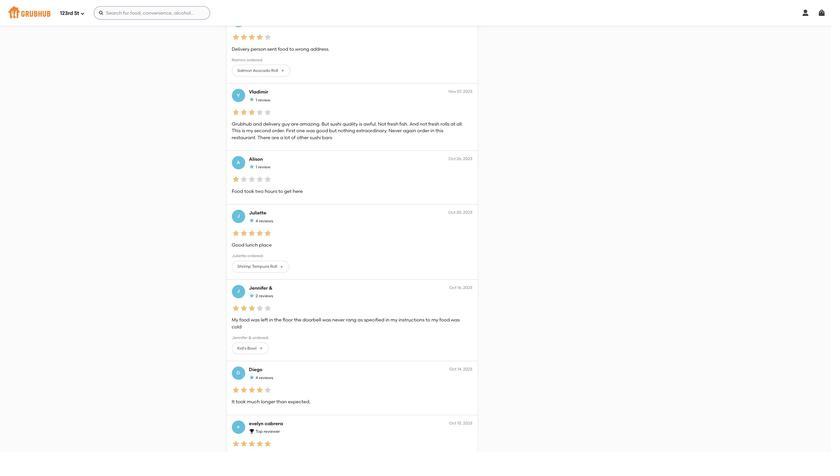 Task type: locate. For each thing, give the bounding box(es) containing it.
guy
[[282, 121, 290, 127]]

diego
[[249, 367, 263, 373]]

j left 2
[[237, 289, 240, 294]]

1 vertical spatial is
[[242, 128, 245, 134]]

plus icon image right bowl
[[259, 347, 263, 351]]

0 vertical spatial 4 reviews
[[256, 23, 273, 27]]

4 right r
[[256, 23, 258, 27]]

never
[[389, 128, 402, 134]]

reviews for juliette
[[259, 219, 273, 224]]

0 horizontal spatial fresh
[[387, 121, 398, 127]]

is up restaurant.
[[242, 128, 245, 134]]

ordered: up shrimp tempura roll
[[247, 254, 264, 259]]

not
[[420, 121, 427, 127]]

1 horizontal spatial &
[[269, 286, 273, 291]]

kid's bowl
[[237, 346, 257, 351]]

floor
[[283, 318, 293, 323]]

food right instructions
[[439, 318, 450, 323]]

to right instructions
[[426, 318, 430, 323]]

1 vertical spatial 1
[[256, 165, 257, 170]]

10,
[[457, 421, 462, 426]]

sushi
[[330, 121, 341, 127], [310, 135, 321, 141]]

1 horizontal spatial are
[[291, 121, 299, 127]]

1 vertical spatial took
[[236, 400, 246, 405]]

4 reviews from the top
[[259, 376, 273, 381]]

my food was left in the floor the doorbell was never rang as specified in my instructions to my food was cold
[[232, 318, 460, 330]]

0 vertical spatial j
[[237, 214, 240, 219]]

was left 'never'
[[322, 318, 331, 323]]

1 vertical spatial 1 review
[[256, 165, 271, 170]]

& up 2 reviews
[[269, 286, 273, 291]]

this
[[232, 128, 241, 134]]

to left wrong
[[289, 46, 294, 52]]

1 horizontal spatial jennifer
[[249, 286, 268, 291]]

2 horizontal spatial my
[[432, 318, 438, 323]]

0 horizontal spatial my
[[246, 128, 253, 134]]

reviews up place
[[259, 219, 273, 224]]

plus icon image for sent
[[281, 69, 285, 73]]

0 vertical spatial to
[[289, 46, 294, 52]]

1 j from the top
[[237, 214, 240, 219]]

1 down vladimir
[[256, 98, 257, 102]]

0 horizontal spatial svg image
[[80, 11, 84, 15]]

to left get
[[278, 189, 283, 194]]

2 horizontal spatial to
[[426, 318, 430, 323]]

3 4 reviews from the top
[[256, 376, 273, 381]]

good
[[316, 128, 328, 134]]

1 horizontal spatial sushi
[[330, 121, 341, 127]]

plus icon image inside salmon avocado roll button
[[281, 69, 285, 73]]

was down amazing. at the top
[[306, 128, 315, 134]]

oct for it took much longer than expected,
[[449, 367, 457, 372]]

oct left 14, on the right bottom of the page
[[449, 367, 457, 372]]

to for hours
[[278, 189, 283, 194]]

2 1 from the top
[[256, 165, 257, 170]]

food right 'sent'
[[278, 46, 288, 52]]

ramiro ordered:
[[232, 58, 263, 62]]

reviews for r
[[259, 23, 273, 27]]

2 1 review from the top
[[256, 165, 271, 170]]

ordered:
[[247, 58, 263, 62], [247, 254, 264, 259], [253, 336, 269, 340]]

grubhub and delivery guy are amazing. but sushi quality is awful. not fresh fish. and not fresh rolls at all. this is my second order. first one was good but nothing extraordinary. never again order in this restaurant. there are a lot of other sushi bars
[[232, 121, 463, 141]]

0 vertical spatial &
[[269, 286, 273, 291]]

2 the from the left
[[294, 318, 301, 323]]

0 horizontal spatial food
[[239, 318, 250, 323]]

2 4 reviews from the top
[[256, 219, 273, 224]]

2023 right 16, at the right of the page
[[463, 286, 472, 290]]

2 fresh from the left
[[428, 121, 439, 127]]

0 horizontal spatial is
[[242, 128, 245, 134]]

took left two
[[244, 189, 254, 194]]

star icon image
[[249, 22, 254, 27], [232, 33, 240, 41], [240, 33, 248, 41], [248, 33, 256, 41], [256, 33, 264, 41], [264, 33, 272, 41], [249, 97, 254, 102], [232, 108, 240, 116], [240, 108, 248, 116], [248, 108, 256, 116], [256, 108, 264, 116], [264, 108, 272, 116], [249, 164, 254, 170], [232, 176, 240, 184], [240, 176, 248, 184], [248, 176, 256, 184], [256, 176, 264, 184], [264, 176, 272, 184], [249, 218, 254, 223], [232, 230, 240, 237], [240, 230, 248, 237], [248, 230, 256, 237], [256, 230, 264, 237], [264, 230, 272, 237], [249, 293, 254, 299], [232, 305, 240, 313], [240, 305, 248, 313], [248, 305, 256, 313], [256, 305, 264, 313], [264, 305, 272, 313], [249, 375, 254, 380], [232, 387, 240, 395], [240, 387, 248, 395], [248, 387, 256, 395], [256, 387, 264, 395], [264, 387, 272, 395], [232, 440, 240, 448], [240, 440, 248, 448], [248, 440, 256, 448], [256, 440, 264, 448], [264, 440, 272, 448]]

salmon avocado roll
[[237, 68, 278, 73]]

in
[[431, 128, 435, 134], [269, 318, 273, 323], [386, 318, 390, 323]]

food
[[278, 46, 288, 52], [239, 318, 250, 323], [439, 318, 450, 323]]

4 reviews down diego
[[256, 376, 273, 381]]

123rd st
[[60, 10, 79, 16]]

2 horizontal spatial food
[[439, 318, 450, 323]]

was left left
[[251, 318, 260, 323]]

review down vladimir
[[258, 98, 271, 102]]

1 vertical spatial 4
[[256, 219, 258, 224]]

0 horizontal spatial jennifer
[[232, 336, 248, 340]]

reviews right 2
[[259, 294, 273, 299]]

& for jennifer &
[[269, 286, 273, 291]]

1 down alison on the left top of the page
[[256, 165, 257, 170]]

juliette down good
[[232, 254, 246, 259]]

food right my at bottom
[[239, 318, 250, 323]]

expected,
[[288, 400, 311, 405]]

there
[[258, 135, 270, 141]]

0 vertical spatial 1 review
[[256, 98, 271, 102]]

hours
[[265, 189, 277, 194]]

0 vertical spatial 1
[[256, 98, 257, 102]]

1 vertical spatial to
[[278, 189, 283, 194]]

5 2023 from the top
[[463, 367, 472, 372]]

all.
[[457, 121, 463, 127]]

took
[[244, 189, 254, 194], [236, 400, 246, 405]]

juliette down two
[[249, 210, 266, 216]]

4 up good lunch place on the left
[[256, 219, 258, 224]]

0 vertical spatial sushi
[[330, 121, 341, 127]]

my
[[246, 128, 253, 134], [391, 318, 398, 323], [432, 318, 438, 323]]

0 horizontal spatial the
[[274, 318, 282, 323]]

oct 16, 2023
[[449, 286, 472, 290]]

oct 14, 2023
[[449, 367, 472, 372]]

4 for r
[[256, 23, 258, 27]]

kid's
[[237, 346, 246, 351]]

3 4 from the top
[[256, 376, 258, 381]]

oct
[[449, 157, 456, 161], [448, 210, 456, 215], [449, 286, 457, 290], [449, 367, 457, 372], [449, 421, 456, 426]]

4 2023 from the top
[[463, 286, 472, 290]]

2 vertical spatial plus icon image
[[259, 347, 263, 351]]

0 vertical spatial took
[[244, 189, 254, 194]]

1 the from the left
[[274, 318, 282, 323]]

reviews up 'sent'
[[259, 23, 273, 27]]

2023 for good lunch place
[[463, 210, 472, 215]]

shrimp tempura roll
[[237, 264, 277, 269]]

tempura
[[252, 264, 269, 269]]

&
[[269, 286, 273, 291], [249, 336, 252, 340]]

are left the 'a'
[[272, 135, 279, 141]]

roll
[[271, 68, 278, 73], [270, 264, 277, 269]]

review for vladimir
[[258, 98, 271, 102]]

cold
[[232, 324, 242, 330]]

4 reviews up person at top left
[[256, 23, 273, 27]]

ordered: up bowl
[[253, 336, 269, 340]]

0 vertical spatial plus icon image
[[281, 69, 285, 73]]

2023 right 20,
[[463, 210, 472, 215]]

0 horizontal spatial &
[[249, 336, 252, 340]]

svg image
[[818, 9, 826, 17], [98, 10, 104, 16]]

1 1 review from the top
[[256, 98, 271, 102]]

1 horizontal spatial to
[[289, 46, 294, 52]]

sushi up the but
[[330, 121, 341, 127]]

ordered: for lunch
[[247, 254, 264, 259]]

2 4 from the top
[[256, 219, 258, 224]]

2023 right 10,
[[463, 421, 472, 426]]

2 vertical spatial 4 reviews
[[256, 376, 273, 381]]

2 j from the top
[[237, 289, 240, 294]]

st
[[74, 10, 79, 16]]

delivery
[[263, 121, 281, 127]]

2 horizontal spatial in
[[431, 128, 435, 134]]

0 vertical spatial is
[[359, 121, 362, 127]]

1 review from the top
[[258, 98, 271, 102]]

reviews down diego
[[259, 376, 273, 381]]

1 vertical spatial are
[[272, 135, 279, 141]]

1 vertical spatial j
[[237, 289, 240, 294]]

awful.
[[364, 121, 377, 127]]

1 fresh from the left
[[387, 121, 398, 127]]

my
[[232, 318, 238, 323]]

26,
[[457, 157, 462, 161]]

juliette
[[249, 210, 266, 216], [232, 254, 246, 259]]

bowl
[[247, 346, 257, 351]]

the left floor
[[274, 318, 282, 323]]

are up first
[[291, 121, 299, 127]]

was
[[306, 128, 315, 134], [251, 318, 260, 323], [322, 318, 331, 323], [451, 318, 460, 323]]

it took much longer than expected,
[[232, 400, 311, 405]]

and
[[410, 121, 419, 127]]

1 vertical spatial review
[[258, 165, 271, 170]]

plus icon image inside shrimp tempura roll button
[[280, 265, 284, 269]]

ordered: up salmon avocado roll
[[247, 58, 263, 62]]

1 vertical spatial ordered:
[[247, 254, 264, 259]]

review
[[258, 98, 271, 102], [258, 165, 271, 170]]

order.
[[272, 128, 285, 134]]

lot
[[284, 135, 290, 141]]

as
[[358, 318, 363, 323]]

1 review down vladimir
[[256, 98, 271, 102]]

j down food
[[237, 214, 240, 219]]

1 horizontal spatial juliette
[[249, 210, 266, 216]]

0 horizontal spatial juliette
[[232, 254, 246, 259]]

reviews
[[259, 23, 273, 27], [259, 219, 273, 224], [259, 294, 273, 299], [259, 376, 273, 381]]

roll for sent
[[271, 68, 278, 73]]

roll right avocado
[[271, 68, 278, 73]]

1 2023 from the top
[[463, 89, 472, 94]]

2023 right 07,
[[463, 89, 472, 94]]

plus icon image inside kid's bowl 'button'
[[259, 347, 263, 351]]

1
[[256, 98, 257, 102], [256, 165, 257, 170]]

1 reviews from the top
[[259, 23, 273, 27]]

juliette ordered:
[[232, 254, 264, 259]]

4
[[256, 23, 258, 27], [256, 219, 258, 224], [256, 376, 258, 381]]

person
[[251, 46, 266, 52]]

2 vertical spatial 4
[[256, 376, 258, 381]]

but
[[329, 128, 337, 134]]

Search for food, convenience, alcohol... search field
[[94, 6, 210, 20]]

fresh up this
[[428, 121, 439, 127]]

1 4 reviews from the top
[[256, 23, 273, 27]]

wrong
[[295, 46, 309, 52]]

in inside grubhub and delivery guy are amazing. but sushi quality is awful. not fresh fish. and not fresh rolls at all. this is my second order. first one was good but nothing extraordinary. never again order in this restaurant. there are a lot of other sushi bars
[[431, 128, 435, 134]]

1 horizontal spatial fresh
[[428, 121, 439, 127]]

0 vertical spatial ordered:
[[247, 58, 263, 62]]

& for jennifer &  ordered:
[[249, 336, 252, 340]]

plus icon image right tempura
[[280, 265, 284, 269]]

4 reviews up place
[[256, 219, 273, 224]]

0 vertical spatial roll
[[271, 68, 278, 73]]

jennifer up kid's
[[232, 336, 248, 340]]

2023
[[463, 89, 472, 94], [463, 157, 472, 161], [463, 210, 472, 215], [463, 286, 472, 290], [463, 367, 472, 372], [463, 421, 472, 426]]

jennifer up 2
[[249, 286, 268, 291]]

never
[[332, 318, 345, 323]]

again
[[403, 128, 416, 134]]

1 review for alison
[[256, 165, 271, 170]]

0 horizontal spatial to
[[278, 189, 283, 194]]

plus icon image for was
[[259, 347, 263, 351]]

in left this
[[431, 128, 435, 134]]

oct left 26,
[[449, 157, 456, 161]]

other
[[297, 135, 309, 141]]

1 vertical spatial jennifer
[[232, 336, 248, 340]]

my up restaurant.
[[246, 128, 253, 134]]

2 review from the top
[[258, 165, 271, 170]]

cabrera
[[265, 421, 283, 427]]

1 review down alison on the left top of the page
[[256, 165, 271, 170]]

evelyn  cabrera
[[249, 421, 283, 427]]

oct left 20,
[[448, 210, 456, 215]]

1 vertical spatial plus icon image
[[280, 265, 284, 269]]

0 horizontal spatial svg image
[[98, 10, 104, 16]]

oct for my food was left in the floor the doorbell was never rang as specified in my instructions to my food was cold
[[449, 286, 457, 290]]

in right specified
[[386, 318, 390, 323]]

fresh up the never
[[387, 121, 398, 127]]

0 vertical spatial review
[[258, 98, 271, 102]]

plus icon image
[[281, 69, 285, 73], [280, 265, 284, 269], [259, 347, 263, 351]]

1 vertical spatial roll
[[270, 264, 277, 269]]

to
[[289, 46, 294, 52], [278, 189, 283, 194], [426, 318, 430, 323]]

2023 right 26,
[[463, 157, 472, 161]]

3 2023 from the top
[[463, 210, 472, 215]]

oct left 16, at the right of the page
[[449, 286, 457, 290]]

1 vertical spatial sushi
[[310, 135, 321, 141]]

reviews for jennifer &
[[259, 294, 273, 299]]

1 vertical spatial juliette
[[232, 254, 246, 259]]

0 vertical spatial are
[[291, 121, 299, 127]]

3 reviews from the top
[[259, 294, 273, 299]]

0 vertical spatial 4
[[256, 23, 258, 27]]

0 vertical spatial jennifer
[[249, 286, 268, 291]]

1 vertical spatial 4 reviews
[[256, 219, 273, 224]]

left
[[261, 318, 268, 323]]

my left instructions
[[391, 318, 398, 323]]

1 1 from the top
[[256, 98, 257, 102]]

the right floor
[[294, 318, 301, 323]]

extraordinary.
[[356, 128, 388, 134]]

1 vertical spatial &
[[249, 336, 252, 340]]

took right it
[[236, 400, 246, 405]]

jennifer &  ordered:
[[232, 336, 269, 340]]

in right left
[[269, 318, 273, 323]]

0 vertical spatial juliette
[[249, 210, 266, 216]]

shrimp
[[237, 264, 251, 269]]

2023 for grubhub and delivery guy are amazing. but sushi quality is awful. not fresh fish. and not fresh rolls at all. this is my second order. first one was good but nothing extraordinary. never again order in this restaurant. there are a lot of other sushi bars
[[463, 89, 472, 94]]

roll right tempura
[[270, 264, 277, 269]]

4 down diego
[[256, 376, 258, 381]]

2 reviews from the top
[[259, 219, 273, 224]]

sushi down good
[[310, 135, 321, 141]]

2 2023 from the top
[[463, 157, 472, 161]]

of
[[291, 135, 296, 141]]

ordered: for person
[[247, 58, 263, 62]]

but
[[322, 121, 329, 127]]

2023 right 14, on the right bottom of the page
[[463, 367, 472, 372]]

plus icon image right avocado
[[281, 69, 285, 73]]

fresh
[[387, 121, 398, 127], [428, 121, 439, 127]]

6 2023 from the top
[[463, 421, 472, 426]]

svg image
[[802, 9, 810, 17], [80, 11, 84, 15]]

review down alison on the left top of the page
[[258, 165, 271, 170]]

2 vertical spatial to
[[426, 318, 430, 323]]

specified
[[364, 318, 384, 323]]

my right instructions
[[432, 318, 438, 323]]

& up bowl
[[249, 336, 252, 340]]

was down 16, at the right of the page
[[451, 318, 460, 323]]

1 horizontal spatial the
[[294, 318, 301, 323]]

is left "awful."
[[359, 121, 362, 127]]

1 4 from the top
[[256, 23, 258, 27]]

not
[[378, 121, 386, 127]]



Task type: describe. For each thing, give the bounding box(es) containing it.
one
[[297, 128, 305, 134]]

123rd
[[60, 10, 73, 16]]

good
[[232, 243, 244, 248]]

took for food
[[244, 189, 254, 194]]

2
[[256, 294, 258, 299]]

jennifer for jennifer &
[[249, 286, 268, 291]]

oct 20, 2023
[[448, 210, 472, 215]]

it
[[232, 400, 235, 405]]

to for food
[[289, 46, 294, 52]]

4 reviews for juliette
[[256, 219, 273, 224]]

0 horizontal spatial sushi
[[310, 135, 321, 141]]

0 horizontal spatial in
[[269, 318, 273, 323]]

top reviewer
[[256, 430, 280, 434]]

get
[[284, 189, 292, 194]]

food took two hours to get here
[[232, 189, 303, 194]]

grubhub
[[232, 121, 252, 127]]

oct left 10,
[[449, 421, 456, 426]]

and
[[253, 121, 262, 127]]

1 for vladimir
[[256, 98, 257, 102]]

a
[[237, 160, 240, 165]]

review for alison
[[258, 165, 271, 170]]

2023 for food took two hours to get here
[[463, 157, 472, 161]]

plus icon image for place
[[280, 265, 284, 269]]

roll for place
[[270, 264, 277, 269]]

order
[[417, 128, 429, 134]]

d
[[237, 371, 240, 376]]

juliette for juliette ordered:
[[232, 254, 246, 259]]

longer
[[261, 400, 275, 405]]

4 reviews for diego
[[256, 376, 273, 381]]

delivery
[[232, 46, 250, 52]]

1 horizontal spatial svg image
[[802, 9, 810, 17]]

reviews for diego
[[259, 376, 273, 381]]

rang
[[346, 318, 357, 323]]

0 horizontal spatial are
[[272, 135, 279, 141]]

r
[[237, 17, 240, 23]]

1 horizontal spatial my
[[391, 318, 398, 323]]

restaurant.
[[232, 135, 256, 141]]

v
[[237, 93, 240, 98]]

1 for alison
[[256, 165, 257, 170]]

two
[[255, 189, 264, 194]]

4 for juliette
[[256, 219, 258, 224]]

instructions
[[399, 318, 425, 323]]

evelyn
[[249, 421, 264, 427]]

juliette for juliette
[[249, 210, 266, 216]]

reviewer
[[264, 430, 280, 434]]

vladimir
[[249, 89, 268, 95]]

oct 26, 2023
[[449, 157, 472, 161]]

main navigation navigation
[[0, 0, 831, 26]]

sent
[[267, 46, 277, 52]]

avocado
[[253, 68, 270, 73]]

place
[[259, 243, 272, 248]]

alison
[[249, 157, 263, 162]]

4 reviews for r
[[256, 23, 273, 27]]

good lunch place
[[232, 243, 272, 248]]

oct 10, 2023
[[449, 421, 472, 426]]

lunch
[[246, 243, 258, 248]]

bars
[[322, 135, 332, 141]]

07,
[[457, 89, 462, 94]]

at
[[451, 121, 455, 127]]

amazing.
[[300, 121, 321, 127]]

first
[[286, 128, 295, 134]]

delivery person sent food to wrong address.
[[232, 46, 330, 52]]

nov
[[449, 89, 456, 94]]

my inside grubhub and delivery guy are amazing. but sushi quality is awful. not fresh fish. and not fresh rolls at all. this is my second order. first one was good but nothing extraordinary. never again order in this restaurant. there are a lot of other sushi bars
[[246, 128, 253, 134]]

2 reviews
[[256, 294, 273, 299]]

1 horizontal spatial svg image
[[818, 9, 826, 17]]

2023 for it took much longer than expected,
[[463, 367, 472, 372]]

ramiro
[[232, 58, 246, 62]]

nothing
[[338, 128, 355, 134]]

here
[[293, 189, 303, 194]]

jennifer for jennifer &  ordered:
[[232, 336, 248, 340]]

shrimp tempura roll button
[[232, 261, 289, 273]]

kid's bowl button
[[232, 343, 269, 355]]

j for juliette
[[237, 214, 240, 219]]

14,
[[458, 367, 462, 372]]

20,
[[457, 210, 462, 215]]

to inside my food was left in the floor the doorbell was never rang as specified in my instructions to my food was cold
[[426, 318, 430, 323]]

this
[[436, 128, 444, 134]]

took for it
[[236, 400, 246, 405]]

jennifer &
[[249, 286, 273, 291]]

4 for diego
[[256, 376, 258, 381]]

food
[[232, 189, 243, 194]]

2 vertical spatial ordered:
[[253, 336, 269, 340]]

1 horizontal spatial is
[[359, 121, 362, 127]]

quality
[[343, 121, 358, 127]]

top
[[256, 430, 263, 434]]

oct for food took two hours to get here
[[449, 157, 456, 161]]

rolls
[[441, 121, 450, 127]]

16,
[[458, 286, 462, 290]]

trophy icon image
[[249, 429, 254, 434]]

salmon avocado roll button
[[232, 65, 290, 77]]

address.
[[310, 46, 330, 52]]

oct for good lunch place
[[448, 210, 456, 215]]

fish.
[[400, 121, 408, 127]]

than
[[276, 400, 287, 405]]

second
[[254, 128, 271, 134]]

e
[[237, 425, 240, 430]]

1 horizontal spatial in
[[386, 318, 390, 323]]

2023 for my food was left in the floor the doorbell was never rang as specified in my instructions to my food was cold
[[463, 286, 472, 290]]

was inside grubhub and delivery guy are amazing. but sushi quality is awful. not fresh fish. and not fresh rolls at all. this is my second order. first one was good but nothing extraordinary. never again order in this restaurant. there are a lot of other sushi bars
[[306, 128, 315, 134]]

doorbell
[[303, 318, 321, 323]]

a
[[280, 135, 283, 141]]

j for jennifer &
[[237, 289, 240, 294]]

1 review for vladimir
[[256, 98, 271, 102]]

1 horizontal spatial food
[[278, 46, 288, 52]]



Task type: vqa. For each thing, say whether or not it's contained in the screenshot.
the bottom Our
no



